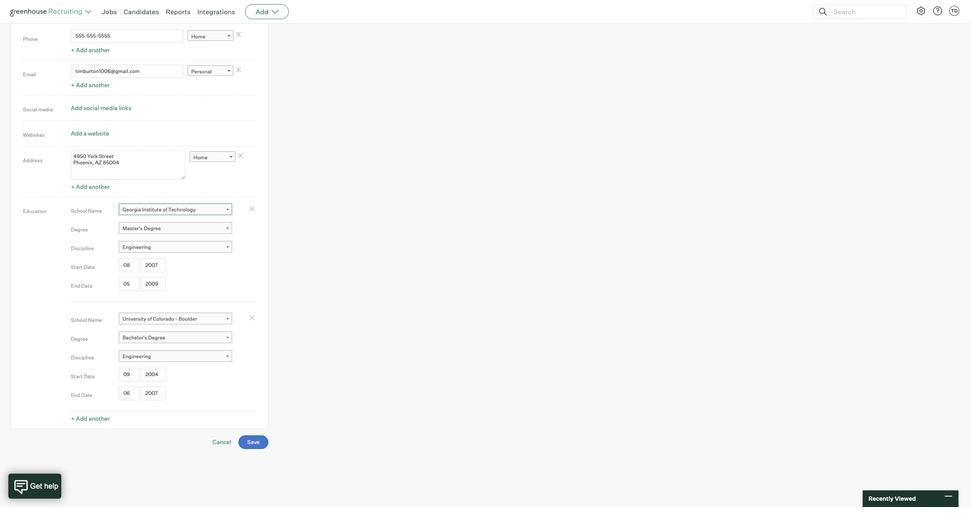 Task type: describe. For each thing, give the bounding box(es) containing it.
cancel
[[213, 438, 231, 445]]

education element
[[71, 200, 256, 425]]

+ for address
[[71, 183, 75, 190]]

university
[[123, 316, 146, 322]]

td button
[[948, 4, 962, 18]]

jobs link
[[102, 8, 117, 16]]

name for georgia
[[88, 208, 102, 214]]

school for university
[[71, 317, 87, 323]]

mm text field for end date
[[119, 387, 140, 400]]

reports
[[166, 8, 191, 16]]

start date for bachelor's
[[71, 373, 95, 379]]

engineering link for bachelor's degree
[[119, 350, 232, 362]]

yyyy text field for master's
[[141, 277, 166, 291]]

master's degree
[[123, 225, 161, 231]]

integrations link
[[197, 8, 235, 16]]

university of colorado - boulder link
[[119, 313, 232, 325]]

engineering link for master's degree
[[119, 241, 232, 253]]

end date for master's degree
[[71, 283, 92, 289]]

1 horizontal spatial media
[[101, 104, 117, 111]]

+ for education
[[71, 415, 75, 422]]

another for address
[[89, 183, 110, 190]]

engineering for master's
[[123, 244, 151, 250]]

links
[[119, 104, 132, 111]]

engineering for bachelor's
[[123, 353, 151, 359]]

+ add another link for address
[[71, 183, 110, 190]]

start date for master's
[[71, 264, 95, 270]]

td
[[952, 8, 958, 14]]

info
[[23, 10, 37, 19]]

social media
[[23, 106, 53, 113]]

Search text field
[[832, 6, 899, 18]]

greenhouse recruiting image
[[10, 7, 85, 17]]

technology
[[168, 206, 196, 213]]

personal link
[[188, 65, 234, 78]]

georgia institute of technology
[[123, 206, 196, 213]]

end date for bachelor's degree
[[71, 392, 92, 398]]

institute
[[142, 206, 162, 213]]

bachelor's degree
[[123, 334, 165, 341]]

another for phone
[[89, 46, 110, 53]]

social
[[23, 106, 37, 113]]

georgia
[[123, 206, 141, 213]]

cancel link
[[213, 438, 231, 445]]

discipline for bachelor's
[[71, 354, 94, 361]]

home link for address
[[190, 152, 236, 164]]

add social media links link
[[71, 104, 132, 111]]

school for georgia
[[71, 208, 87, 214]]

name for university
[[88, 317, 102, 323]]

home link for phone
[[188, 30, 234, 42]]

master's
[[123, 225, 143, 231]]

address
[[23, 157, 43, 164]]

personal
[[191, 68, 212, 75]]

boulder
[[179, 316, 197, 322]]

0 vertical spatial of
[[163, 206, 167, 213]]

recently viewed
[[869, 495, 916, 502]]

viewed
[[895, 495, 916, 502]]

yyyy text field for bachelor's
[[141, 387, 166, 400]]

university of colorado - boulder
[[123, 316, 197, 322]]

-
[[175, 316, 178, 322]]

+ add another for address
[[71, 183, 110, 190]]

recently
[[869, 495, 894, 502]]

configure image
[[917, 6, 927, 16]]



Task type: locate. For each thing, give the bounding box(es) containing it.
engineering down master's
[[123, 244, 151, 250]]

1 mm text field from the top
[[119, 368, 140, 381]]

home for address
[[193, 154, 208, 161]]

georgia institute of technology link
[[119, 203, 232, 216]]

engineering link down bachelor's degree link
[[119, 350, 232, 362]]

name
[[88, 208, 102, 214], [88, 317, 102, 323]]

1 + add another link from the top
[[71, 46, 110, 53]]

1 name from the top
[[88, 208, 102, 214]]

degree
[[144, 225, 161, 231], [71, 226, 88, 233], [148, 334, 165, 341], [71, 336, 88, 342]]

a
[[83, 130, 87, 137]]

master's degree link
[[119, 222, 232, 234]]

2 + add another from the top
[[71, 81, 110, 88]]

1 vertical spatial mm text field
[[119, 277, 140, 291]]

4 another from the top
[[89, 415, 110, 422]]

start for master's
[[71, 264, 83, 270]]

phone
[[23, 36, 38, 42]]

1 another from the top
[[89, 46, 110, 53]]

+ inside "education" element
[[71, 415, 75, 422]]

+ add another link
[[71, 46, 110, 53], [71, 81, 110, 88], [71, 183, 110, 190], [71, 415, 110, 422]]

mm text field for start date
[[119, 259, 140, 272]]

1 vertical spatial start
[[71, 373, 83, 379]]

0 vertical spatial start date
[[71, 264, 95, 270]]

1 vertical spatial yyyy text field
[[141, 368, 166, 381]]

2 start date from the top
[[71, 373, 95, 379]]

2 engineering link from the top
[[119, 350, 232, 362]]

1 end date from the top
[[71, 283, 92, 289]]

2 mm text field from the top
[[119, 387, 140, 400]]

1 school name from the top
[[71, 208, 102, 214]]

school name for university of colorado - boulder
[[71, 317, 102, 323]]

0 vertical spatial school name
[[71, 208, 102, 214]]

email
[[23, 71, 36, 77]]

school name for georgia institute of technology
[[71, 208, 102, 214]]

start date
[[71, 264, 95, 270], [71, 373, 95, 379]]

1 end from the top
[[71, 283, 80, 289]]

1 vertical spatial end date
[[71, 392, 92, 398]]

another for education
[[89, 415, 110, 422]]

0 vertical spatial home
[[191, 33, 206, 39]]

0 vertical spatial end
[[71, 283, 80, 289]]

add
[[256, 8, 269, 16], [76, 46, 87, 53], [76, 81, 87, 88], [71, 104, 82, 111], [71, 130, 82, 137], [76, 183, 87, 190], [76, 415, 87, 422]]

another for email
[[89, 81, 110, 88]]

0 vertical spatial end date
[[71, 283, 92, 289]]

+ add another
[[71, 46, 110, 53], [71, 81, 110, 88], [71, 183, 110, 190], [71, 415, 110, 422]]

mm text field up university
[[119, 277, 140, 291]]

mm text field for start date
[[119, 368, 140, 381]]

1 start date from the top
[[71, 264, 95, 270]]

education
[[23, 208, 47, 214]]

1 start from the top
[[71, 264, 83, 270]]

media left links
[[101, 104, 117, 111]]

integrations
[[197, 8, 235, 16]]

start for bachelor's
[[71, 373, 83, 379]]

+ add another for email
[[71, 81, 110, 88]]

2 name from the top
[[88, 317, 102, 323]]

+ add another link for education
[[71, 415, 110, 422]]

3 another from the top
[[89, 183, 110, 190]]

bachelor's
[[123, 334, 147, 341]]

1 vertical spatial start date
[[71, 373, 95, 379]]

1 yyyy text field from the top
[[141, 277, 166, 291]]

3 + add another from the top
[[71, 183, 110, 190]]

1 vertical spatial engineering link
[[119, 350, 232, 362]]

1 horizontal spatial of
[[163, 206, 167, 213]]

4 + add another link from the top
[[71, 415, 110, 422]]

2 + add another link from the top
[[71, 81, 110, 88]]

2 discipline from the top
[[71, 354, 94, 361]]

engineering
[[123, 244, 151, 250], [123, 353, 151, 359]]

2 school from the top
[[71, 317, 87, 323]]

2 + from the top
[[71, 81, 75, 88]]

discipline
[[71, 245, 94, 251], [71, 354, 94, 361]]

name left university
[[88, 317, 102, 323]]

end date
[[71, 283, 92, 289], [71, 392, 92, 398]]

of left 'colorado' on the left of the page
[[147, 316, 152, 322]]

website
[[88, 130, 109, 137]]

end for master's degree
[[71, 283, 80, 289]]

another inside "education" element
[[89, 415, 110, 422]]

0 vertical spatial name
[[88, 208, 102, 214]]

1 + from the top
[[71, 46, 75, 53]]

td button
[[950, 6, 960, 16]]

reports link
[[166, 8, 191, 16]]

0 horizontal spatial of
[[147, 316, 152, 322]]

home for phone
[[191, 33, 206, 39]]

engineering link down master's degree link
[[119, 241, 232, 253]]

yyyy text field down bachelor's degree
[[141, 368, 166, 381]]

1 school from the top
[[71, 208, 87, 214]]

date
[[84, 264, 95, 270], [81, 283, 92, 289], [84, 373, 95, 379], [81, 392, 92, 398]]

yyyy text field for master's
[[141, 259, 166, 272]]

2 yyyy text field from the top
[[141, 368, 166, 381]]

end
[[71, 283, 80, 289], [71, 392, 80, 398]]

0 vertical spatial discipline
[[71, 245, 94, 251]]

2 end from the top
[[71, 392, 80, 398]]

YYYY text field
[[141, 277, 166, 291], [141, 387, 166, 400]]

0 vertical spatial engineering link
[[119, 241, 232, 253]]

name left georgia
[[88, 208, 102, 214]]

mm text field for end date
[[119, 277, 140, 291]]

0 horizontal spatial media
[[38, 106, 53, 113]]

2 yyyy text field from the top
[[141, 387, 166, 400]]

MM text field
[[119, 368, 140, 381], [119, 387, 140, 400]]

0 vertical spatial engineering
[[123, 244, 151, 250]]

websites
[[23, 132, 45, 138]]

1 vertical spatial yyyy text field
[[141, 387, 166, 400]]

school
[[71, 208, 87, 214], [71, 317, 87, 323]]

add inside "education" element
[[76, 415, 87, 422]]

+ for phone
[[71, 46, 75, 53]]

yyyy text field down master's degree
[[141, 259, 166, 272]]

engineering down bachelor's in the left bottom of the page
[[123, 353, 151, 359]]

1 vertical spatial discipline
[[71, 354, 94, 361]]

0 vertical spatial school
[[71, 208, 87, 214]]

0 vertical spatial start
[[71, 264, 83, 270]]

mm text field down master's
[[119, 259, 140, 272]]

None submit
[[239, 435, 269, 449]]

add a website
[[71, 130, 109, 137]]

candidates
[[124, 8, 159, 16]]

2 engineering from the top
[[123, 353, 151, 359]]

colorado
[[153, 316, 174, 322]]

+
[[71, 46, 75, 53], [71, 81, 75, 88], [71, 183, 75, 190], [71, 415, 75, 422]]

1 vertical spatial of
[[147, 316, 152, 322]]

add a website link
[[71, 130, 109, 137]]

0 vertical spatial yyyy text field
[[141, 259, 166, 272]]

home link
[[188, 30, 234, 42], [190, 152, 236, 164]]

of right the institute
[[163, 206, 167, 213]]

1 yyyy text field from the top
[[141, 259, 166, 272]]

MM text field
[[119, 259, 140, 272], [119, 277, 140, 291]]

YYYY text field
[[141, 259, 166, 272], [141, 368, 166, 381]]

1 vertical spatial home link
[[190, 152, 236, 164]]

engineering link
[[119, 241, 232, 253], [119, 350, 232, 362]]

candidates link
[[124, 8, 159, 16]]

another
[[89, 46, 110, 53], [89, 81, 110, 88], [89, 183, 110, 190], [89, 415, 110, 422]]

media
[[101, 104, 117, 111], [38, 106, 53, 113]]

1 vertical spatial school name
[[71, 317, 102, 323]]

start
[[71, 264, 83, 270], [71, 373, 83, 379]]

4 + add another from the top
[[71, 415, 110, 422]]

2 start from the top
[[71, 373, 83, 379]]

1 engineering from the top
[[123, 244, 151, 250]]

yyyy text field for bachelor's
[[141, 368, 166, 381]]

home
[[191, 33, 206, 39], [193, 154, 208, 161]]

school name
[[71, 208, 102, 214], [71, 317, 102, 323]]

+ add another link for phone
[[71, 46, 110, 53]]

3 + add another link from the top
[[71, 183, 110, 190]]

media right social in the left of the page
[[38, 106, 53, 113]]

add inside popup button
[[256, 8, 269, 16]]

4 + from the top
[[71, 415, 75, 422]]

bachelor's degree link
[[119, 332, 232, 344]]

+ add another inside "education" element
[[71, 415, 110, 422]]

jobs
[[102, 8, 117, 16]]

1 + add another from the top
[[71, 46, 110, 53]]

0 vertical spatial yyyy text field
[[141, 277, 166, 291]]

1 vertical spatial engineering
[[123, 353, 151, 359]]

of
[[163, 206, 167, 213], [147, 316, 152, 322]]

3 + from the top
[[71, 183, 75, 190]]

social
[[83, 104, 99, 111]]

add social media links
[[71, 104, 132, 111]]

end for bachelor's degree
[[71, 392, 80, 398]]

+ add another for education
[[71, 415, 110, 422]]

1 vertical spatial name
[[88, 317, 102, 323]]

+ add another for phone
[[71, 46, 110, 53]]

1 engineering link from the top
[[119, 241, 232, 253]]

1 vertical spatial end
[[71, 392, 80, 398]]

0 vertical spatial mm text field
[[119, 259, 140, 272]]

0 vertical spatial mm text field
[[119, 368, 140, 381]]

2 mm text field from the top
[[119, 277, 140, 291]]

+ for email
[[71, 81, 75, 88]]

2 another from the top
[[89, 81, 110, 88]]

1 vertical spatial home
[[193, 154, 208, 161]]

discipline for master's
[[71, 245, 94, 251]]

1 discipline from the top
[[71, 245, 94, 251]]

None text field
[[71, 65, 183, 78]]

None text field
[[71, 29, 183, 43], [71, 151, 186, 180], [71, 29, 183, 43], [71, 151, 186, 180]]

+ add another link for email
[[71, 81, 110, 88]]

1 vertical spatial mm text field
[[119, 387, 140, 400]]

add button
[[245, 4, 289, 19]]

1 vertical spatial school
[[71, 317, 87, 323]]

2 school name from the top
[[71, 317, 102, 323]]

2 end date from the top
[[71, 392, 92, 398]]

1 mm text field from the top
[[119, 259, 140, 272]]

0 vertical spatial home link
[[188, 30, 234, 42]]



Task type: vqa. For each thing, say whether or not it's contained in the screenshot.


